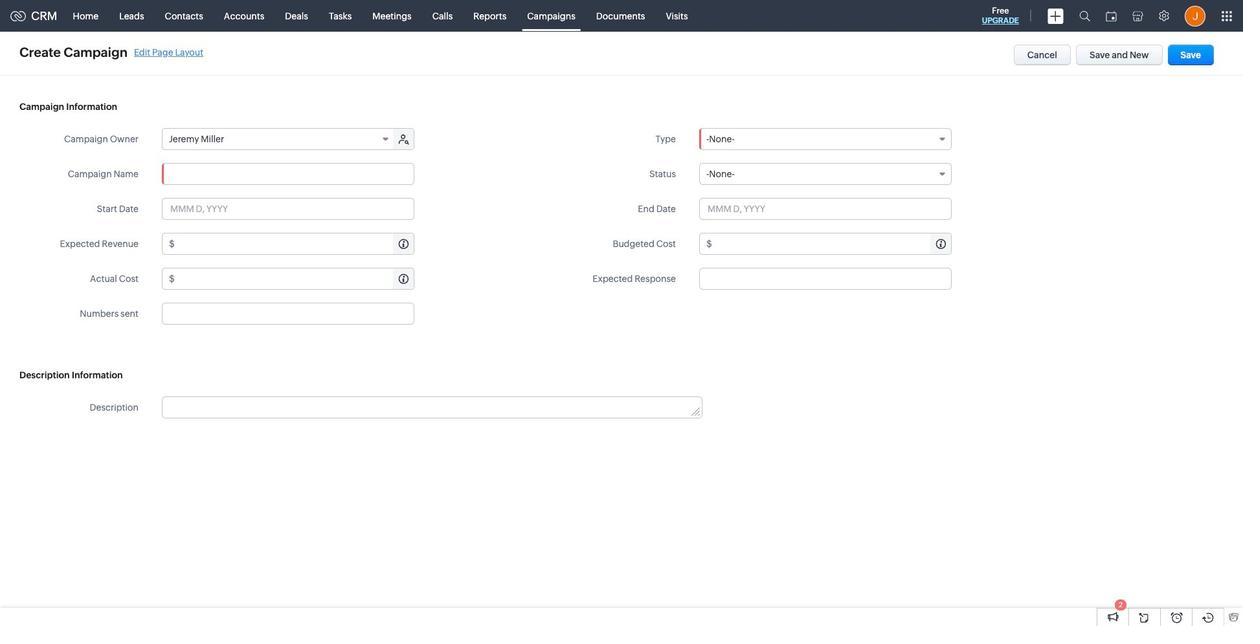 Task type: vqa. For each thing, say whether or not it's contained in the screenshot.
Search element
yes



Task type: describe. For each thing, give the bounding box(es) containing it.
1 mmm d, yyyy text field from the left
[[162, 198, 414, 220]]

search element
[[1072, 0, 1098, 32]]

profile image
[[1185, 6, 1206, 26]]

create menu image
[[1048, 8, 1064, 24]]

search image
[[1079, 10, 1090, 21]]



Task type: locate. For each thing, give the bounding box(es) containing it.
profile element
[[1177, 0, 1213, 31]]

create menu element
[[1040, 0, 1072, 31]]

MMM D, YYYY text field
[[162, 198, 414, 220], [699, 198, 952, 220]]

None field
[[699, 128, 952, 150], [163, 129, 394, 150], [699, 163, 952, 185], [699, 128, 952, 150], [163, 129, 394, 150], [699, 163, 952, 185]]

None text field
[[699, 268, 952, 290], [177, 269, 414, 289], [699, 268, 952, 290], [177, 269, 414, 289]]

0 horizontal spatial mmm d, yyyy text field
[[162, 198, 414, 220]]

logo image
[[10, 11, 26, 21]]

1 horizontal spatial mmm d, yyyy text field
[[699, 198, 952, 220]]

2 mmm d, yyyy text field from the left
[[699, 198, 952, 220]]

calendar image
[[1106, 11, 1117, 21]]

None text field
[[162, 163, 414, 185], [177, 234, 414, 254], [714, 234, 951, 254], [162, 303, 414, 325], [163, 398, 702, 418], [162, 163, 414, 185], [177, 234, 414, 254], [714, 234, 951, 254], [162, 303, 414, 325], [163, 398, 702, 418]]



